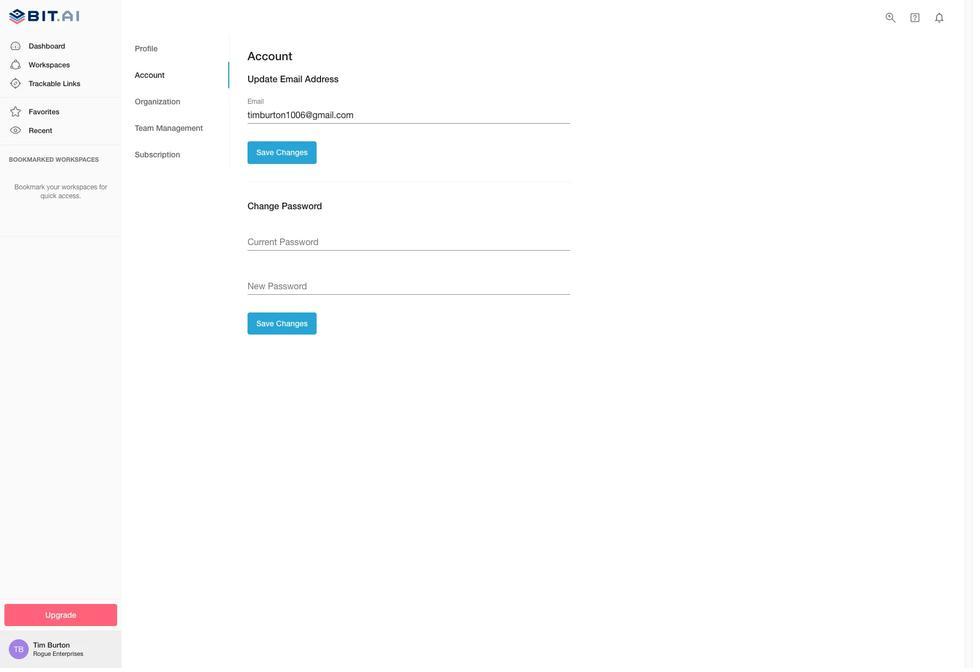 Task type: vqa. For each thing, say whether or not it's contained in the screenshot.
here.
no



Task type: describe. For each thing, give the bounding box(es) containing it.
bookmarked
[[9, 156, 54, 163]]

2 save changes button from the top
[[248, 313, 317, 335]]

save changes for second the save changes button from the top of the page
[[256, 319, 308, 328]]

tim burton rogue enterprises
[[33, 641, 83, 658]]

trackable links
[[29, 79, 80, 88]]

links
[[63, 79, 80, 88]]

your
[[47, 183, 60, 191]]

bookmarked workspaces
[[9, 156, 99, 163]]

tb
[[14, 646, 24, 654]]

0 horizontal spatial email
[[248, 98, 264, 105]]

recent button
[[0, 121, 122, 140]]

account inside tab list
[[135, 70, 165, 79]]

change
[[248, 201, 279, 211]]

tab list containing profile
[[122, 35, 229, 168]]

burton
[[47, 641, 70, 650]]

upgrade
[[45, 610, 76, 620]]

access.
[[58, 193, 81, 200]]

workspaces
[[56, 156, 99, 163]]

update
[[248, 74, 278, 84]]

team
[[135, 123, 154, 133]]

team management link
[[122, 115, 229, 141]]

team management
[[135, 123, 203, 133]]

save changes for second the save changes button from the bottom of the page
[[256, 148, 308, 157]]

favorites
[[29, 107, 59, 116]]

favorites button
[[0, 102, 122, 121]]

trackable
[[29, 79, 61, 88]]

profile link
[[122, 35, 229, 62]]



Task type: locate. For each thing, give the bounding box(es) containing it.
account link
[[122, 62, 229, 88]]

1 vertical spatial save
[[256, 319, 274, 328]]

upgrade button
[[4, 604, 117, 627]]

2 password password field from the top
[[248, 277, 570, 295]]

0 vertical spatial email
[[280, 74, 302, 84]]

0 vertical spatial account
[[248, 49, 292, 63]]

workspaces
[[62, 183, 97, 191]]

for
[[99, 183, 107, 191]]

2 save from the top
[[256, 319, 274, 328]]

management
[[156, 123, 203, 133]]

1 vertical spatial changes
[[276, 319, 308, 328]]

1 vertical spatial save changes button
[[248, 313, 317, 335]]

tim
[[33, 641, 45, 650]]

1 vertical spatial email
[[248, 98, 264, 105]]

email
[[280, 74, 302, 84], [248, 98, 264, 105]]

1 vertical spatial password password field
[[248, 277, 570, 295]]

workspaces
[[29, 60, 70, 69]]

rogue
[[33, 651, 51, 658]]

1 password password field from the top
[[248, 233, 570, 251]]

account down profile
[[135, 70, 165, 79]]

1 save changes from the top
[[256, 148, 308, 157]]

quick
[[40, 193, 57, 200]]

email down update in the top of the page
[[248, 98, 264, 105]]

organization
[[135, 97, 180, 106]]

trackable links button
[[0, 74, 122, 93]]

0 vertical spatial changes
[[276, 148, 308, 157]]

0 vertical spatial save
[[256, 148, 274, 157]]

recent
[[29, 126, 52, 135]]

save changes
[[256, 148, 308, 157], [256, 319, 308, 328]]

change password
[[248, 201, 322, 211]]

bookmark
[[14, 183, 45, 191]]

0 horizontal spatial account
[[135, 70, 165, 79]]

1 changes from the top
[[276, 148, 308, 157]]

0 vertical spatial save changes button
[[248, 142, 317, 164]]

1 horizontal spatial account
[[248, 49, 292, 63]]

2 changes from the top
[[276, 319, 308, 328]]

changes for second the save changes button from the top of the page
[[276, 319, 308, 328]]

dashboard
[[29, 41, 65, 50]]

1 save changes button from the top
[[248, 142, 317, 164]]

subscription link
[[122, 141, 229, 168]]

dashboard button
[[0, 36, 122, 55]]

account up update in the top of the page
[[248, 49, 292, 63]]

enterprises
[[53, 651, 83, 658]]

changes
[[276, 148, 308, 157], [276, 319, 308, 328]]

1 vertical spatial account
[[135, 70, 165, 79]]

profile
[[135, 44, 158, 53]]

2 save changes from the top
[[256, 319, 308, 328]]

1 vertical spatial save changes
[[256, 319, 308, 328]]

organization link
[[122, 88, 229, 115]]

tab list
[[122, 35, 229, 168]]

email right update in the top of the page
[[280, 74, 302, 84]]

1 save from the top
[[256, 148, 274, 157]]

0 vertical spatial password password field
[[248, 233, 570, 251]]

bookmark your workspaces for quick access.
[[14, 183, 107, 200]]

Password password field
[[248, 233, 570, 251], [248, 277, 570, 295]]

save
[[256, 148, 274, 157], [256, 319, 274, 328]]

address
[[305, 74, 339, 84]]

changes for second the save changes button from the bottom of the page
[[276, 148, 308, 157]]

subscription
[[135, 150, 180, 159]]

update email address
[[248, 74, 339, 84]]

password
[[282, 201, 322, 211]]

you@example.com text field
[[248, 106, 570, 124]]

1 horizontal spatial email
[[280, 74, 302, 84]]

0 vertical spatial save changes
[[256, 148, 308, 157]]

account
[[248, 49, 292, 63], [135, 70, 165, 79]]

save changes button
[[248, 142, 317, 164], [248, 313, 317, 335]]

workspaces button
[[0, 55, 122, 74]]



